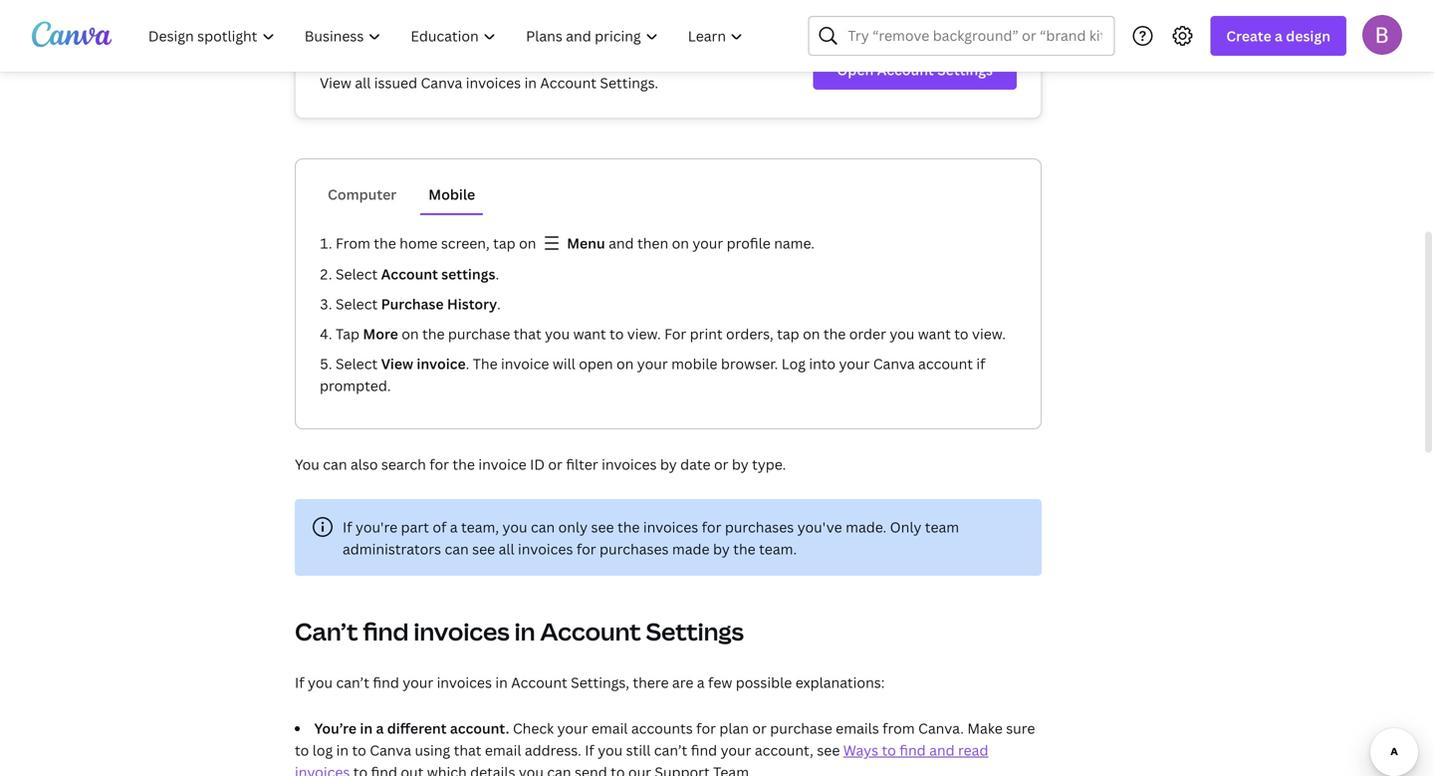 Task type: locate. For each thing, give the bounding box(es) containing it.
email
[[592, 719, 628, 738], [485, 741, 521, 760]]

make
[[968, 719, 1003, 738]]

for
[[430, 455, 449, 474], [702, 518, 722, 537], [577, 540, 596, 558], [697, 719, 716, 738]]

. for purchase history
[[497, 294, 501, 313]]

0 vertical spatial select
[[336, 265, 378, 283]]

email down account. at the bottom left of the page
[[485, 741, 521, 760]]

sure
[[1006, 719, 1036, 738]]

tap right screen,
[[493, 234, 516, 253]]

0 horizontal spatial can
[[323, 455, 347, 474]]

0 horizontal spatial purchases
[[600, 540, 669, 558]]

view left the 'issued'
[[320, 73, 352, 92]]

browser.
[[721, 354, 778, 373]]

2 horizontal spatial if
[[585, 741, 595, 760]]

0 horizontal spatial settings
[[646, 615, 744, 648]]

invoice left the
[[417, 354, 466, 373]]

your right into in the right of the page
[[839, 354, 870, 373]]

can't
[[336, 673, 370, 692], [654, 741, 688, 760]]

1 vertical spatial settings
[[646, 615, 744, 648]]

2 vertical spatial if
[[585, 741, 595, 760]]

.
[[496, 265, 499, 283], [497, 294, 501, 313], [466, 354, 470, 373]]

can down of
[[445, 540, 469, 558]]

in down the top level navigation element
[[525, 73, 537, 92]]

settings up are
[[646, 615, 744, 648]]

can't
[[295, 615, 358, 648]]

for left plan
[[697, 719, 716, 738]]

find down accounts
[[691, 741, 718, 760]]

1 vertical spatial purchases
[[600, 540, 669, 558]]

bob builder image
[[1363, 15, 1403, 55]]

1 horizontal spatial can't
[[654, 741, 688, 760]]

select account settings .
[[336, 265, 499, 283]]

invoice left will
[[501, 354, 549, 373]]

and
[[609, 234, 634, 253], [930, 741, 955, 760]]

2 horizontal spatial see
[[817, 741, 840, 760]]

if you can't find your invoices in account settings, there are a few possible explanations:
[[295, 673, 885, 692]]

2 vertical spatial see
[[817, 741, 840, 760]]

by left date
[[660, 455, 677, 474]]

canva down order
[[874, 354, 915, 373]]

of
[[433, 518, 447, 537]]

3 select from the top
[[336, 354, 378, 373]]

0 vertical spatial email
[[592, 719, 628, 738]]

0 vertical spatial purchase
[[448, 324, 510, 343]]

select view invoice
[[336, 354, 466, 373]]

purchases up team.
[[725, 518, 794, 537]]

1 horizontal spatial all
[[499, 540, 515, 558]]

that inside check your email accounts for plan or purchase emails from canva. make sure to log in to canva using that email address. if you still can't find your account, see
[[454, 741, 482, 760]]

invoices inside ways to find and read invoices
[[295, 763, 350, 776]]

2 select from the top
[[336, 294, 378, 313]]

all down 'team,'
[[499, 540, 515, 558]]

0 vertical spatial .
[[496, 265, 499, 283]]

in up if you can't find your invoices in account settings, there are a few possible explanations:
[[515, 615, 535, 648]]

the
[[473, 354, 498, 373]]

0 horizontal spatial that
[[454, 741, 482, 760]]

computer button
[[320, 175, 405, 213]]

if down can't
[[295, 673, 304, 692]]

canva down you're in a different account.
[[370, 741, 412, 760]]

0 vertical spatial tap
[[493, 234, 516, 253]]

in
[[525, 73, 537, 92], [515, 615, 535, 648], [496, 673, 508, 692], [360, 719, 373, 738], [336, 741, 349, 760]]

view. left for
[[627, 324, 661, 343]]

for inside check your email accounts for plan or purchase emails from canva. make sure to log in to canva using that email address. if you still can't find your account, see
[[697, 719, 716, 738]]

or right date
[[714, 455, 729, 474]]

. up history
[[496, 265, 499, 283]]

on right then
[[672, 234, 689, 253]]

1 vertical spatial canva
[[874, 354, 915, 373]]

1 horizontal spatial want
[[918, 324, 951, 343]]

by
[[660, 455, 677, 474], [732, 455, 749, 474], [713, 540, 730, 558]]

0 horizontal spatial or
[[548, 455, 563, 474]]

Try "remove background" or "brand kit" search field
[[848, 17, 1102, 55]]

you right 'team,'
[[503, 518, 528, 537]]

1 horizontal spatial email
[[592, 719, 628, 738]]

different
[[387, 719, 447, 738]]

can't up "you're" at the left bottom
[[336, 673, 370, 692]]

the
[[374, 234, 396, 253], [422, 324, 445, 343], [824, 324, 846, 343], [453, 455, 475, 474], [618, 518, 640, 537], [734, 540, 756, 558]]

0 horizontal spatial tap
[[493, 234, 516, 253]]

settings
[[938, 60, 993, 79], [646, 615, 744, 648]]

made.
[[846, 518, 887, 537]]

1 vertical spatial can
[[531, 518, 555, 537]]

mobile button
[[421, 175, 483, 213]]

top level navigation element
[[135, 16, 761, 56]]

invoices
[[466, 73, 521, 92], [602, 455, 657, 474], [643, 518, 699, 537], [518, 540, 573, 558], [414, 615, 510, 648], [437, 673, 492, 692], [295, 763, 350, 776]]

0 horizontal spatial all
[[355, 73, 371, 92]]

if inside if you're part of a team, you can only see the invoices for purchases you've made. only team administrators can see all invoices for purchases made by the team.
[[343, 518, 352, 537]]

1 vertical spatial can't
[[654, 741, 688, 760]]

0 horizontal spatial see
[[472, 540, 495, 558]]

0 horizontal spatial view
[[320, 73, 352, 92]]

your up address.
[[558, 719, 588, 738]]

0 horizontal spatial view.
[[627, 324, 661, 343]]

1 vertical spatial and
[[930, 741, 955, 760]]

find down from
[[900, 741, 926, 760]]

print
[[690, 324, 723, 343]]

view all issued canva invoices in account settings.
[[320, 73, 659, 92]]

if inside check your email accounts for plan or purchase emails from canva. make sure to log in to canva using that email address. if you still can't find your account, see
[[585, 741, 595, 760]]

1 vertical spatial view
[[381, 354, 414, 373]]

0 vertical spatial can't
[[336, 673, 370, 692]]

can left only
[[531, 518, 555, 537]]

1 horizontal spatial and
[[930, 741, 955, 760]]

. up the
[[497, 294, 501, 313]]

2 vertical spatial canva
[[370, 741, 412, 760]]

view
[[320, 73, 352, 92], [381, 354, 414, 373]]

you
[[545, 324, 570, 343], [890, 324, 915, 343], [503, 518, 528, 537], [308, 673, 333, 692], [598, 741, 623, 760]]

see inside check your email accounts for plan or purchase emails from canva. make sure to log in to canva using that email address. if you still can't find your account, see
[[817, 741, 840, 760]]

plan
[[720, 719, 749, 738]]

you right order
[[890, 324, 915, 343]]

ways to find and read invoices link
[[295, 741, 989, 776]]

all left the 'issued'
[[355, 73, 371, 92]]

the right from at top
[[374, 234, 396, 253]]

1 horizontal spatial by
[[713, 540, 730, 558]]

account up if you can't find your invoices in account settings, there are a few possible explanations:
[[540, 615, 641, 648]]

0 vertical spatial all
[[355, 73, 371, 92]]

want up open
[[573, 324, 606, 343]]

a
[[1275, 26, 1283, 45], [450, 518, 458, 537], [697, 673, 705, 692], [376, 719, 384, 738]]

1 vertical spatial purchase
[[770, 719, 833, 738]]

see down 'team,'
[[472, 540, 495, 558]]

and down canva. at the right
[[930, 741, 955, 760]]

in right log
[[336, 741, 349, 760]]

see
[[591, 518, 614, 537], [472, 540, 495, 558], [817, 741, 840, 760]]

on up into in the right of the page
[[803, 324, 820, 343]]

your up different
[[403, 673, 434, 692]]

you can also search for the invoice id or filter invoices by date or by type.
[[295, 455, 786, 474]]

check your email accounts for plan or purchase emails from canva. make sure to log in to canva using that email address. if you still can't find your account, see
[[295, 719, 1036, 760]]

your
[[693, 234, 724, 253], [637, 354, 668, 373], [839, 354, 870, 373], [403, 673, 434, 692], [558, 719, 588, 738], [721, 741, 752, 760]]

want
[[573, 324, 606, 343], [918, 324, 951, 343]]

1 horizontal spatial tap
[[777, 324, 800, 343]]

find up you're in a different account.
[[373, 673, 399, 692]]

accounts
[[632, 719, 693, 738]]

tap
[[493, 234, 516, 253], [777, 324, 800, 343]]

for up made
[[702, 518, 722, 537]]

0 horizontal spatial purchase
[[448, 324, 510, 343]]

or right id
[[548, 455, 563, 474]]

email up the "still"
[[592, 719, 628, 738]]

can't down accounts
[[654, 741, 688, 760]]

if left the you're
[[343, 518, 352, 537]]

or right plan
[[753, 719, 767, 738]]

are
[[672, 673, 694, 692]]

. for account settings
[[496, 265, 499, 283]]

create
[[1227, 26, 1272, 45]]

the down select purchase history .
[[422, 324, 445, 343]]

to up open
[[610, 324, 624, 343]]

on right open
[[617, 354, 634, 373]]

settings down try "remove background" or "brand kit" search field
[[938, 60, 993, 79]]

1 horizontal spatial that
[[514, 324, 542, 343]]

1 vertical spatial that
[[454, 741, 482, 760]]

0 vertical spatial can
[[323, 455, 347, 474]]

select down from at top
[[336, 265, 378, 283]]

all
[[355, 73, 371, 92], [499, 540, 515, 558]]

1 horizontal spatial view.
[[972, 324, 1006, 343]]

1 horizontal spatial settings
[[938, 60, 993, 79]]

0 vertical spatial view
[[320, 73, 352, 92]]

find right can't
[[363, 615, 409, 648]]

order
[[850, 324, 887, 343]]

tap up the log
[[777, 324, 800, 343]]

if right address.
[[585, 741, 595, 760]]

can right you
[[323, 455, 347, 474]]

select
[[336, 265, 378, 283], [336, 294, 378, 313], [336, 354, 378, 373]]

view.
[[627, 324, 661, 343], [972, 324, 1006, 343]]

account up "purchase"
[[381, 265, 438, 283]]

1 vertical spatial see
[[472, 540, 495, 558]]

0 vertical spatial if
[[343, 518, 352, 537]]

2 vertical spatial select
[[336, 354, 378, 373]]

a right are
[[697, 673, 705, 692]]

1 horizontal spatial purchase
[[770, 719, 833, 738]]

1 vertical spatial if
[[295, 673, 304, 692]]

more
[[363, 324, 398, 343]]

can't find invoices in account settings
[[295, 615, 744, 648]]

can
[[323, 455, 347, 474], [531, 518, 555, 537], [445, 540, 469, 558]]

by right made
[[713, 540, 730, 558]]

1 horizontal spatial see
[[591, 518, 614, 537]]

canva inside check your email accounts for plan or purchase emails from canva. make sure to log in to canva using that email address. if you still can't find your account, see
[[370, 741, 412, 760]]

1 vertical spatial all
[[499, 540, 515, 558]]

by left type.
[[732, 455, 749, 474]]

invoice
[[417, 354, 466, 373], [501, 354, 549, 373], [479, 455, 527, 474]]

a right of
[[450, 518, 458, 537]]

1 horizontal spatial purchases
[[725, 518, 794, 537]]

to inside ways to find and read invoices
[[882, 741, 896, 760]]

see right only
[[591, 518, 614, 537]]

1 vertical spatial select
[[336, 294, 378, 313]]

in inside check your email accounts for plan or purchase emails from canva. make sure to log in to canva using that email address. if you still can't find your account, see
[[336, 741, 349, 760]]

1 vertical spatial email
[[485, 741, 521, 760]]

purchase up the
[[448, 324, 510, 343]]

0 horizontal spatial by
[[660, 455, 677, 474]]

a left design
[[1275, 26, 1283, 45]]

by inside if you're part of a team, you can only see the invoices for purchases you've made. only team administrators can see all invoices for purchases made by the team.
[[713, 540, 730, 558]]

view down more
[[381, 354, 414, 373]]

1 view. from the left
[[627, 324, 661, 343]]

0 vertical spatial canva
[[421, 73, 463, 92]]

or
[[548, 455, 563, 474], [714, 455, 729, 474], [753, 719, 767, 738]]

from the home screen, tap on
[[336, 234, 540, 253]]

view. up the if
[[972, 324, 1006, 343]]

0 vertical spatial settings
[[938, 60, 993, 79]]

0 horizontal spatial if
[[295, 673, 304, 692]]

invoice inside '. the invoice will open on your mobile browser. log into your canva account if prompted.'
[[501, 354, 549, 373]]

to down "you're" at the left bottom
[[352, 741, 366, 760]]

issued
[[374, 73, 418, 92]]

select for select account settings .
[[336, 265, 378, 283]]

select for select view invoice
[[336, 354, 378, 373]]

select up prompted.
[[336, 354, 378, 373]]

your down plan
[[721, 741, 752, 760]]

invoice for view
[[417, 354, 466, 373]]

purchase inside check your email accounts for plan or purchase emails from canva. make sure to log in to canva using that email address. if you still can't find your account, see
[[770, 719, 833, 738]]

and left then
[[609, 234, 634, 253]]

to down from
[[882, 741, 896, 760]]

purchases left made
[[600, 540, 669, 558]]

want up account
[[918, 324, 951, 343]]

2 horizontal spatial canva
[[874, 354, 915, 373]]

or inside check your email accounts for plan or purchase emails from canva. make sure to log in to canva using that email address. if you still can't find your account, see
[[753, 719, 767, 738]]

canva inside '. the invoice will open on your mobile browser. log into your canva account if prompted.'
[[874, 354, 915, 373]]

0 horizontal spatial email
[[485, 741, 521, 760]]

0 horizontal spatial canva
[[370, 741, 412, 760]]

canva right the 'issued'
[[421, 73, 463, 92]]

purchases
[[725, 518, 794, 537], [600, 540, 669, 558]]

1 horizontal spatial if
[[343, 518, 352, 537]]

you left the "still"
[[598, 741, 623, 760]]

2 horizontal spatial or
[[753, 719, 767, 738]]

account,
[[755, 741, 814, 760]]

2 vertical spatial .
[[466, 354, 470, 373]]

purchase up account,
[[770, 719, 833, 738]]

0 vertical spatial see
[[591, 518, 614, 537]]

id
[[530, 455, 545, 474]]

select up tap
[[336, 294, 378, 313]]

mobile
[[429, 185, 475, 204]]

. left the
[[466, 354, 470, 373]]

invoice left id
[[479, 455, 527, 474]]

0 horizontal spatial and
[[609, 234, 634, 253]]

2 vertical spatial can
[[445, 540, 469, 558]]

on
[[519, 234, 536, 253], [672, 234, 689, 253], [402, 324, 419, 343], [803, 324, 820, 343], [617, 354, 634, 373]]

1 horizontal spatial view
[[381, 354, 414, 373]]

1 vertical spatial .
[[497, 294, 501, 313]]

0 horizontal spatial want
[[573, 324, 606, 343]]

1 select from the top
[[336, 265, 378, 283]]

see left ways
[[817, 741, 840, 760]]



Task type: vqa. For each thing, say whether or not it's contained in the screenshot.
from
yes



Task type: describe. For each thing, give the bounding box(es) containing it.
2 horizontal spatial by
[[732, 455, 749, 474]]

the left team.
[[734, 540, 756, 558]]

search
[[382, 455, 426, 474]]

purchase
[[381, 294, 444, 313]]

on inside '. the invoice will open on your mobile browser. log into your canva account if prompted.'
[[617, 354, 634, 373]]

0 vertical spatial purchases
[[725, 518, 794, 537]]

to up account
[[955, 324, 969, 343]]

0 vertical spatial and
[[609, 234, 634, 253]]

part
[[401, 518, 429, 537]]

using
[[415, 741, 450, 760]]

log
[[782, 354, 806, 373]]

will
[[553, 354, 576, 373]]

2 horizontal spatial can
[[531, 518, 555, 537]]

2 want from the left
[[918, 324, 951, 343]]

and inside ways to find and read invoices
[[930, 741, 955, 760]]

only
[[890, 518, 922, 537]]

from
[[336, 234, 370, 253]]

settings inside 'open account settings' link
[[938, 60, 993, 79]]

you inside check your email accounts for plan or purchase emails from canva. make sure to log in to canva using that email address. if you still can't find your account, see
[[598, 741, 623, 760]]

design
[[1287, 26, 1331, 45]]

ways to find and read invoices
[[295, 741, 989, 776]]

for right search
[[430, 455, 449, 474]]

there
[[633, 673, 669, 692]]

settings,
[[571, 673, 630, 692]]

canva.
[[919, 719, 964, 738]]

create a design
[[1227, 26, 1331, 45]]

all inside if you're part of a team, you can only see the invoices for purchases you've made. only team administrators can see all invoices for purchases made by the team.
[[499, 540, 515, 558]]

made
[[672, 540, 710, 558]]

for
[[665, 324, 687, 343]]

also
[[351, 455, 378, 474]]

if
[[977, 354, 986, 373]]

on right more
[[402, 324, 419, 343]]

select for select purchase history .
[[336, 294, 378, 313]]

home
[[400, 234, 438, 253]]

1 horizontal spatial or
[[714, 455, 729, 474]]

invoice for the
[[501, 354, 549, 373]]

account up check
[[511, 673, 568, 692]]

team,
[[461, 518, 499, 537]]

few
[[708, 673, 733, 692]]

if for if you're part of a team, you can only see the invoices for purchases you've made. only team administrators can see all invoices for purchases made by the team.
[[343, 518, 352, 537]]

1 horizontal spatial canva
[[421, 73, 463, 92]]

team.
[[759, 540, 797, 558]]

account right open
[[877, 60, 934, 79]]

1 vertical spatial tap
[[777, 324, 800, 343]]

account.
[[450, 719, 510, 738]]

you up will
[[545, 324, 570, 343]]

team
[[925, 518, 960, 537]]

log
[[313, 741, 333, 760]]

prompted.
[[320, 376, 391, 395]]

account
[[919, 354, 973, 373]]

in up account. at the bottom left of the page
[[496, 673, 508, 692]]

if for if you can't find your invoices in account settings, there are a few possible explanations:
[[295, 673, 304, 692]]

possible
[[736, 673, 792, 692]]

. the invoice will open on your mobile browser. log into your canva account if prompted.
[[320, 354, 986, 395]]

in right "you're" at the left bottom
[[360, 719, 373, 738]]

your down tap more on the purchase that you want to view. for print orders, tap on the order you want to view.
[[637, 354, 668, 373]]

type.
[[752, 455, 786, 474]]

0 vertical spatial that
[[514, 324, 542, 343]]

account left settings.
[[540, 73, 597, 92]]

find inside ways to find and read invoices
[[900, 741, 926, 760]]

read
[[958, 741, 989, 760]]

open
[[579, 354, 613, 373]]

you're
[[356, 518, 398, 537]]

you up "you're" at the left bottom
[[308, 673, 333, 692]]

select purchase history .
[[336, 294, 501, 313]]

mobile
[[672, 354, 718, 373]]

tap
[[336, 324, 360, 343]]

menu
[[564, 234, 605, 253]]

history
[[447, 294, 497, 313]]

the right search
[[453, 455, 475, 474]]

you've
[[798, 518, 843, 537]]

you
[[295, 455, 320, 474]]

1 horizontal spatial can
[[445, 540, 469, 558]]

tap more on the purchase that you want to view. for print orders, tap on the order you want to view.
[[336, 324, 1006, 343]]

from
[[883, 719, 915, 738]]

you're in a different account.
[[314, 719, 510, 738]]

1 want from the left
[[573, 324, 606, 343]]

settings.
[[600, 73, 659, 92]]

explanations:
[[796, 673, 885, 692]]

address.
[[525, 741, 582, 760]]

profile
[[727, 234, 771, 253]]

the right only
[[618, 518, 640, 537]]

you inside if you're part of a team, you can only see the invoices for purchases you've made. only team administrators can see all invoices for purchases made by the team.
[[503, 518, 528, 537]]

computer
[[328, 185, 397, 204]]

. inside '. the invoice will open on your mobile browser. log into your canva account if prompted.'
[[466, 354, 470, 373]]

open account settings link
[[813, 50, 1017, 90]]

the up into in the right of the page
[[824, 324, 846, 343]]

into
[[809, 354, 836, 373]]

screen,
[[441, 234, 490, 253]]

still
[[626, 741, 651, 760]]

find inside check your email accounts for plan or purchase emails from canva. make sure to log in to canva using that email address. if you still can't find your account, see
[[691, 741, 718, 760]]

open
[[837, 60, 874, 79]]

if you're part of a team, you can only see the invoices for purchases you've made. only team administrators can see all invoices for purchases made by the team.
[[343, 518, 960, 558]]

to left log
[[295, 741, 309, 760]]

open account settings
[[837, 60, 993, 79]]

your left profile
[[693, 234, 724, 253]]

a inside if you're part of a team, you can only see the invoices for purchases you've made. only team administrators can see all invoices for purchases made by the team.
[[450, 518, 458, 537]]

settings
[[442, 265, 496, 283]]

filter
[[566, 455, 598, 474]]

emails
[[836, 719, 879, 738]]

2 view. from the left
[[972, 324, 1006, 343]]

you're
[[314, 719, 357, 738]]

check
[[513, 719, 554, 738]]

a inside dropdown button
[[1275, 26, 1283, 45]]

administrators
[[343, 540, 441, 558]]

can't inside check your email accounts for plan or purchase emails from canva. make sure to log in to canva using that email address. if you still can't find your account, see
[[654, 741, 688, 760]]

then
[[638, 234, 669, 253]]

date
[[681, 455, 711, 474]]

name.
[[774, 234, 815, 253]]

orders,
[[726, 324, 774, 343]]

a left different
[[376, 719, 384, 738]]

ways
[[844, 741, 879, 760]]

0 horizontal spatial can't
[[336, 673, 370, 692]]

only
[[559, 518, 588, 537]]

and then on your profile name.
[[605, 234, 815, 253]]

create a design button
[[1211, 16, 1347, 56]]

on left menu in the left top of the page
[[519, 234, 536, 253]]

for down only
[[577, 540, 596, 558]]



